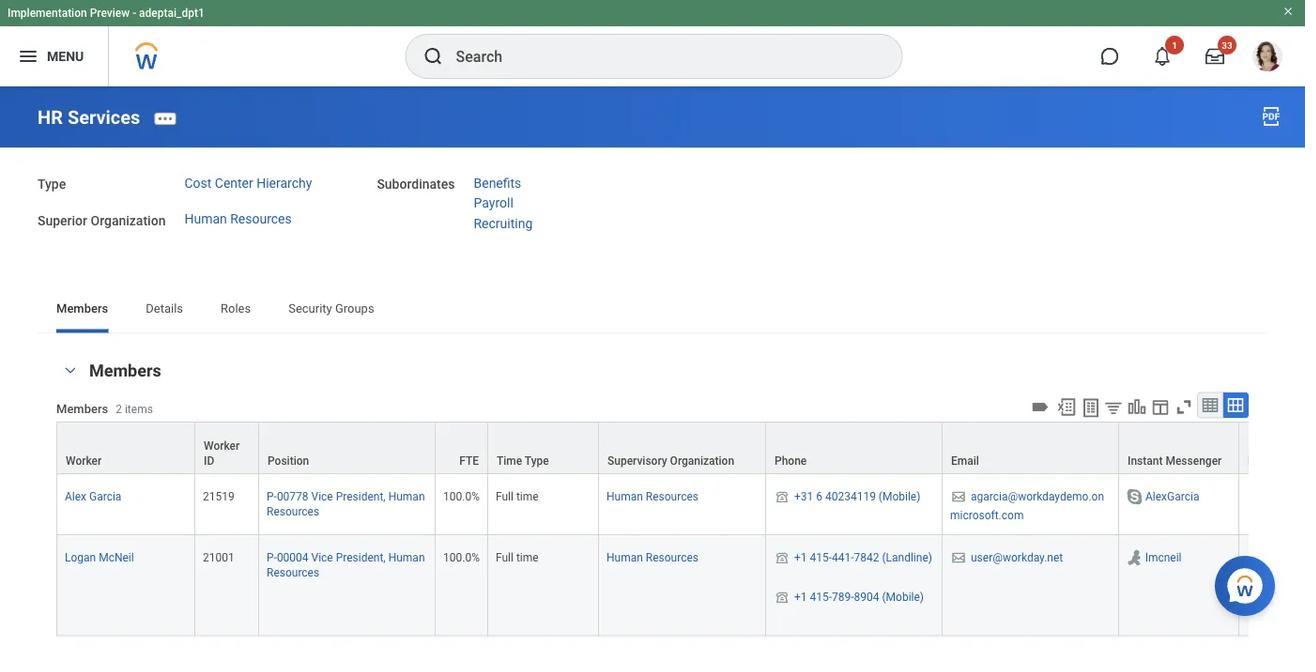 Task type: describe. For each thing, give the bounding box(es) containing it.
human for human resources link associated with p-00778 vice president, human resources
[[607, 490, 643, 503]]

click to view/edit grid preferences image
[[1151, 397, 1172, 418]]

messenger
[[1166, 455, 1223, 468]]

payroll link
[[474, 195, 514, 211]]

user@workday.net
[[971, 551, 1064, 565]]

100.0% for p-00004 vice president, human resources
[[444, 551, 480, 565]]

phone column header
[[767, 422, 943, 475]]

recruiting
[[474, 216, 533, 231]]

notifications large image
[[1154, 47, 1172, 66]]

time type button
[[489, 423, 598, 473]]

+31 6 40234119 (mobile) link
[[795, 486, 921, 503]]

1
[[1173, 39, 1178, 51]]

resources inside p-00004 vice president, human resources
[[267, 567, 320, 580]]

menu
[[47, 48, 84, 64]]

row containing logan mcneil
[[56, 535, 1306, 636]]

full time for p-00778 vice president, human resources
[[496, 490, 539, 503]]

implementation
[[8, 7, 87, 20]]

vice for 00778
[[311, 490, 333, 503]]

(landline)
[[883, 551, 933, 565]]

human inside p-00004 vice president, human resources
[[389, 551, 425, 565]]

fullscreen image
[[1174, 397, 1195, 418]]

00004
[[277, 551, 309, 565]]

789-
[[832, 591, 855, 604]]

p-00004 vice president, human resources
[[267, 551, 425, 580]]

logan mcneil link
[[65, 548, 134, 565]]

instant messenger column header
[[1120, 422, 1240, 475]]

recruiting link
[[474, 216, 533, 231]]

p-00778 vice president, human resources link
[[267, 486, 425, 518]]

superior organization
[[38, 213, 166, 229]]

fte column header
[[436, 422, 489, 475]]

email column header
[[943, 422, 1120, 475]]

worker id column header
[[195, 422, 259, 475]]

garcia
[[89, 490, 122, 503]]

worker column header
[[56, 422, 195, 475]]

skype image
[[1126, 487, 1144, 506]]

phone image
[[774, 590, 791, 605]]

close environment banner image
[[1283, 6, 1295, 17]]

time type column header
[[489, 422, 599, 475]]

security groups
[[289, 302, 374, 316]]

0 vertical spatial human resources link
[[185, 212, 292, 227]]

full time for p-00004 vice president, human resources
[[496, 551, 539, 565]]

alexgarcia link
[[1146, 486, 1200, 503]]

human resources link for p-00778 vice president, human resources
[[607, 486, 699, 503]]

alex
[[65, 490, 86, 503]]

fte button
[[436, 423, 488, 473]]

worker id
[[204, 440, 240, 468]]

time for p-00778 vice president, human resources
[[517, 490, 539, 503]]

security
[[289, 302, 332, 316]]

time type
[[497, 455, 549, 468]]

adeptai_dpt1
[[139, 7, 205, 20]]

expand/collapse chart image
[[1127, 397, 1148, 418]]

superior
[[38, 213, 87, 229]]

menu banner
[[0, 0, 1306, 86]]

441-
[[832, 551, 855, 565]]

organization for supervisory organization
[[670, 455, 735, 468]]

full time element for p-00004 vice president, human resources
[[496, 548, 539, 565]]

7842
[[855, 551, 880, 565]]

hr services
[[38, 106, 140, 128]]

agarcia@workdaydemo.on microsoft.com
[[951, 490, 1105, 522]]

items selected list containing benefits
[[474, 175, 565, 231]]

33
[[1223, 39, 1233, 51]]

cost center hierarchy
[[185, 175, 312, 191]]

center
[[215, 175, 253, 191]]

select to filter grid data image
[[1104, 398, 1125, 418]]

cell inside 'members' group
[[1240, 474, 1306, 535]]

+1 415-789-8904 (mobile)
[[795, 591, 924, 604]]

hr services link
[[38, 106, 140, 128]]

+1 for +1 415-789-8904 (mobile)
[[795, 591, 808, 604]]

alexgarcia
[[1146, 490, 1200, 503]]

mail image for alexgarcia
[[951, 489, 968, 504]]

tag image
[[1031, 397, 1051, 418]]

8904
[[855, 591, 880, 604]]

phone
[[775, 455, 807, 468]]

supervisory organization button
[[599, 423, 766, 473]]

vice for 00004
[[311, 551, 333, 565]]

export to worksheets image
[[1080, 397, 1103, 420]]

president, for 00778
[[336, 490, 386, 503]]

table image
[[1202, 396, 1220, 415]]

p- for 00004
[[267, 551, 277, 565]]

time for p-00004 vice president, human resources
[[517, 551, 539, 565]]

(mobile) inside +1 415-789-8904 (mobile) link
[[883, 591, 924, 604]]

profile logan mcneil image
[[1253, 41, 1283, 75]]

justify image
[[17, 45, 39, 68]]

email
[[952, 455, 980, 468]]

alex garcia
[[65, 490, 122, 503]]

location button
[[1240, 423, 1306, 473]]

0 vertical spatial members
[[56, 302, 108, 316]]

menu button
[[0, 26, 108, 86]]

-
[[133, 7, 136, 20]]

instant
[[1128, 455, 1163, 468]]

microsoft.com
[[951, 509, 1024, 522]]

members 2 items
[[56, 402, 153, 416]]

supervisory organization
[[608, 455, 735, 468]]

415- for 441-
[[810, 551, 832, 565]]

time
[[497, 455, 523, 468]]

+1 415-441-7842 (landline) link
[[795, 548, 933, 565]]

6
[[817, 490, 823, 503]]

worker button
[[57, 423, 194, 473]]

+31
[[795, 490, 814, 503]]

100.0% for p-00778 vice president, human resources
[[444, 490, 480, 503]]

instant messenger
[[1128, 455, 1223, 468]]

00778
[[277, 490, 309, 503]]

supervisory
[[608, 455, 668, 468]]

members button
[[89, 361, 161, 381]]

1 button
[[1142, 36, 1185, 77]]

resources inside p-00778 vice president, human resources
[[267, 505, 320, 518]]

details
[[146, 302, 183, 316]]

21001
[[203, 551, 235, 565]]

search image
[[422, 45, 445, 68]]

benefits link
[[474, 175, 522, 191]]

services
[[68, 106, 140, 128]]

president, for 00004
[[336, 551, 386, 565]]

phone button
[[767, 423, 942, 473]]



Task type: locate. For each thing, give the bounding box(es) containing it.
position
[[268, 455, 309, 468]]

preview
[[90, 7, 130, 20]]

2
[[116, 403, 122, 416]]

2 full time from the top
[[496, 551, 539, 565]]

0 vertical spatial items selected list
[[474, 175, 565, 231]]

1 horizontal spatial type
[[525, 455, 549, 468]]

1 vertical spatial organization
[[670, 455, 735, 468]]

export to excel image
[[1057, 397, 1078, 418]]

p-
[[267, 490, 277, 503], [267, 551, 277, 565]]

1 vertical spatial p-
[[267, 551, 277, 565]]

worker inside popup button
[[66, 455, 102, 468]]

0 vertical spatial worker
[[204, 440, 240, 453]]

21519
[[203, 490, 235, 503]]

1 row from the top
[[56, 422, 1306, 475]]

members up chevron down image
[[56, 302, 108, 316]]

415- right phone icon
[[810, 591, 832, 604]]

2 415- from the top
[[810, 591, 832, 604]]

type
[[38, 177, 66, 192], [525, 455, 549, 468]]

chevron down image
[[59, 364, 82, 377]]

phone image left +31
[[774, 489, 791, 504]]

1 full time element from the top
[[496, 486, 539, 503]]

1 mail image from the top
[[951, 489, 968, 504]]

0 horizontal spatial items selected list
[[474, 175, 565, 231]]

0 vertical spatial (mobile)
[[879, 490, 921, 503]]

(mobile) right '8904'
[[883, 591, 924, 604]]

expand table image
[[1227, 396, 1246, 415]]

phone image for +1 415-441-7842 (landline)
[[774, 551, 791, 566]]

tab list
[[38, 288, 1268, 333]]

president, down p-00778 vice president, human resources
[[336, 551, 386, 565]]

members up 2
[[89, 361, 161, 381]]

1 vertical spatial members
[[89, 361, 161, 381]]

1 +1 from the top
[[795, 551, 808, 565]]

organization
[[91, 213, 166, 229], [670, 455, 735, 468]]

human resources link for p-00004 vice president, human resources
[[607, 548, 699, 565]]

hr
[[38, 106, 63, 128]]

0 vertical spatial full
[[496, 490, 514, 503]]

0 vertical spatial mail image
[[951, 489, 968, 504]]

2 row from the top
[[56, 474, 1306, 535]]

tab list containing members
[[38, 288, 1268, 333]]

hierarchy
[[257, 175, 312, 191]]

members
[[56, 302, 108, 316], [89, 361, 161, 381], [56, 402, 108, 416]]

p-00778 vice president, human resources
[[267, 490, 425, 518]]

p-00004 vice president, human resources link
[[267, 548, 425, 580]]

2 vertical spatial members
[[56, 402, 108, 416]]

1 vertical spatial 100.0%
[[444, 551, 480, 565]]

1 vertical spatial full
[[496, 551, 514, 565]]

full time
[[496, 490, 539, 503], [496, 551, 539, 565]]

1 full from the top
[[496, 490, 514, 503]]

+1 left 441- on the bottom of page
[[795, 551, 808, 565]]

lmcneil link
[[1146, 548, 1182, 565]]

hr services main content
[[0, 86, 1306, 646]]

human resources for p-00778 vice president, human resources
[[607, 490, 699, 503]]

0 vertical spatial +1
[[795, 551, 808, 565]]

100.0%
[[444, 490, 480, 503], [444, 551, 480, 565]]

2 time from the top
[[517, 551, 539, 565]]

1 vertical spatial vice
[[311, 551, 333, 565]]

vice right 00004
[[311, 551, 333, 565]]

2 full time element from the top
[[496, 548, 539, 565]]

cell
[[1240, 474, 1306, 535]]

tab list inside hr services main content
[[38, 288, 1268, 333]]

0 horizontal spatial organization
[[91, 213, 166, 229]]

members left 2
[[56, 402, 108, 416]]

1 vertical spatial phone image
[[774, 551, 791, 566]]

0 vertical spatial phone image
[[774, 489, 791, 504]]

organization for superior organization
[[91, 213, 166, 229]]

0 vertical spatial vice
[[311, 490, 333, 503]]

p- for 00778
[[267, 490, 277, 503]]

id
[[204, 455, 214, 468]]

1 100.0% from the top
[[444, 490, 480, 503]]

organization inside supervisory organization popup button
[[670, 455, 735, 468]]

president, down 'position' column header
[[336, 490, 386, 503]]

p- down the position
[[267, 490, 277, 503]]

vice inside p-00778 vice president, human resources
[[311, 490, 333, 503]]

2 vertical spatial human resources
[[607, 551, 699, 565]]

1 vertical spatial worker
[[66, 455, 102, 468]]

1 vertical spatial (mobile)
[[883, 591, 924, 604]]

human for p-00004 vice president, human resources human resources link
[[607, 551, 643, 565]]

agarcia@workdaydemo.on microsoft.com link
[[951, 486, 1105, 522]]

p- inside p-00004 vice president, human resources
[[267, 551, 277, 565]]

organization right 'superior'
[[91, 213, 166, 229]]

roles
[[221, 302, 251, 316]]

Search Workday  search field
[[456, 36, 864, 77]]

+1 415-789-8904 (mobile) link
[[795, 587, 924, 604]]

full for p-00778 vice president, human resources
[[496, 490, 514, 503]]

type up 'superior'
[[38, 177, 66, 192]]

row containing alex garcia
[[56, 474, 1306, 535]]

2 president, from the top
[[336, 551, 386, 565]]

items selected list containing +1 415-441-7842 (landline)
[[774, 548, 935, 624]]

agarcia@workdaydemo.on
[[971, 490, 1105, 503]]

0 vertical spatial human resources
[[185, 212, 292, 227]]

row
[[56, 422, 1306, 475], [56, 474, 1306, 535], [56, 535, 1306, 636]]

0 vertical spatial full time
[[496, 490, 539, 503]]

1 vertical spatial +1
[[795, 591, 808, 604]]

+1 415-441-7842 (landline)
[[795, 551, 933, 565]]

human resources for p-00004 vice president, human resources
[[607, 551, 699, 565]]

1 p- from the top
[[267, 490, 277, 503]]

0 vertical spatial president,
[[336, 490, 386, 503]]

1 vertical spatial human resources link
[[607, 486, 699, 503]]

2 100.0% from the top
[[444, 551, 480, 565]]

members group
[[56, 360, 1306, 637]]

type inside popup button
[[525, 455, 549, 468]]

human for the top human resources link
[[185, 212, 227, 227]]

40234119
[[826, 490, 876, 503]]

supervisory organization column header
[[599, 422, 767, 475]]

+1 for +1 415-441-7842 (landline)
[[795, 551, 808, 565]]

1 vertical spatial full time element
[[496, 548, 539, 565]]

1 vice from the top
[[311, 490, 333, 503]]

groups
[[335, 302, 374, 316]]

mail image
[[951, 489, 968, 504], [951, 551, 968, 566]]

location
[[1249, 455, 1292, 468]]

0 vertical spatial organization
[[91, 213, 166, 229]]

items selected list inside row
[[774, 548, 935, 624]]

0 horizontal spatial type
[[38, 177, 66, 192]]

2 vice from the top
[[311, 551, 333, 565]]

1 vertical spatial president,
[[336, 551, 386, 565]]

1 vertical spatial full time
[[496, 551, 539, 565]]

subordinates
[[377, 177, 455, 192]]

items selected list
[[474, 175, 565, 231], [774, 548, 935, 624]]

organization right supervisory
[[670, 455, 735, 468]]

mail image down microsoft.com
[[951, 551, 968, 566]]

full for p-00004 vice president, human resources
[[496, 551, 514, 565]]

p- inside p-00778 vice president, human resources
[[267, 490, 277, 503]]

toolbar inside 'members' group
[[1028, 392, 1250, 422]]

(mobile) right "40234119"
[[879, 490, 921, 503]]

1 415- from the top
[[810, 551, 832, 565]]

president, inside p-00778 vice president, human resources
[[336, 490, 386, 503]]

benefits
[[474, 175, 522, 191]]

1 horizontal spatial worker
[[204, 440, 240, 453]]

0 horizontal spatial worker
[[66, 455, 102, 468]]

vice right 00778
[[311, 490, 333, 503]]

worker for worker id
[[204, 440, 240, 453]]

cost center hierarchy link
[[185, 175, 312, 191]]

415- up '789-'
[[810, 551, 832, 565]]

human inside p-00778 vice president, human resources
[[389, 490, 425, 503]]

aim image
[[1126, 549, 1144, 567]]

worker inside popup button
[[204, 440, 240, 453]]

instant messenger button
[[1120, 423, 1239, 473]]

1 vertical spatial mail image
[[951, 551, 968, 566]]

1 full time from the top
[[496, 490, 539, 503]]

1 vertical spatial human resources
[[607, 490, 699, 503]]

2 +1 from the top
[[795, 591, 808, 604]]

1 vertical spatial items selected list
[[774, 548, 935, 624]]

2 phone image from the top
[[774, 551, 791, 566]]

phone image up phone icon
[[774, 551, 791, 566]]

fte
[[460, 455, 479, 468]]

2 vertical spatial human resources link
[[607, 548, 699, 565]]

inbox large image
[[1206, 47, 1225, 66]]

1 vertical spatial type
[[525, 455, 549, 468]]

33 button
[[1195, 36, 1237, 77]]

logan
[[65, 551, 96, 565]]

1 horizontal spatial organization
[[670, 455, 735, 468]]

position button
[[259, 423, 435, 473]]

2 full from the top
[[496, 551, 514, 565]]

row containing worker id
[[56, 422, 1306, 475]]

phone image
[[774, 489, 791, 504], [774, 551, 791, 566]]

mail image for lmcneil
[[951, 551, 968, 566]]

0 vertical spatial 415-
[[810, 551, 832, 565]]

lmcneil
[[1146, 551, 1182, 565]]

1 president, from the top
[[336, 490, 386, 503]]

toolbar
[[1028, 392, 1250, 422]]

worker
[[204, 440, 240, 453], [66, 455, 102, 468]]

full time element for p-00778 vice president, human resources
[[496, 486, 539, 503]]

2 mail image from the top
[[951, 551, 968, 566]]

full time element
[[496, 486, 539, 503], [496, 548, 539, 565]]

worker up id
[[204, 440, 240, 453]]

+1 right phone icon
[[795, 591, 808, 604]]

0 vertical spatial full time element
[[496, 486, 539, 503]]

worker for worker
[[66, 455, 102, 468]]

human resources
[[185, 212, 292, 227], [607, 490, 699, 503], [607, 551, 699, 565]]

implementation preview -   adeptai_dpt1
[[8, 7, 205, 20]]

type right time
[[525, 455, 549, 468]]

president, inside p-00004 vice president, human resources
[[336, 551, 386, 565]]

mcneil
[[99, 551, 134, 565]]

notifications element
[[1263, 38, 1278, 53]]

415-
[[810, 551, 832, 565], [810, 591, 832, 604]]

0 vertical spatial p-
[[267, 490, 277, 503]]

p- right 21001
[[267, 551, 277, 565]]

items
[[125, 403, 153, 416]]

worker id button
[[195, 423, 258, 473]]

0 vertical spatial type
[[38, 177, 66, 192]]

president,
[[336, 490, 386, 503], [336, 551, 386, 565]]

(mobile)
[[879, 490, 921, 503], [883, 591, 924, 604]]

alex garcia link
[[65, 486, 122, 503]]

resources
[[230, 212, 292, 227], [646, 490, 699, 503], [267, 505, 320, 518], [646, 551, 699, 565], [267, 567, 320, 580]]

1 vertical spatial time
[[517, 551, 539, 565]]

phone image for +31 6 40234119 (mobile)
[[774, 489, 791, 504]]

cost
[[185, 175, 212, 191]]

position column header
[[259, 422, 436, 475]]

1 vertical spatial 415-
[[810, 591, 832, 604]]

3 row from the top
[[56, 535, 1306, 636]]

logan mcneil
[[65, 551, 134, 565]]

0 vertical spatial time
[[517, 490, 539, 503]]

full
[[496, 490, 514, 503], [496, 551, 514, 565]]

1 time from the top
[[517, 490, 539, 503]]

human
[[185, 212, 227, 227], [389, 490, 425, 503], [607, 490, 643, 503], [389, 551, 425, 565], [607, 551, 643, 565]]

time
[[517, 490, 539, 503], [517, 551, 539, 565]]

2 p- from the top
[[267, 551, 277, 565]]

location image
[[1248, 551, 1263, 564]]

user@workday.net link
[[971, 548, 1064, 565]]

human resources link
[[185, 212, 292, 227], [607, 486, 699, 503], [607, 548, 699, 565]]

(mobile) inside +31 6 40234119 (mobile) link
[[879, 490, 921, 503]]

mail image up microsoft.com
[[951, 489, 968, 504]]

view printable version (pdf) image
[[1261, 105, 1283, 128]]

worker up 'alex garcia' link
[[66, 455, 102, 468]]

payroll
[[474, 195, 514, 211]]

1 horizontal spatial items selected list
[[774, 548, 935, 624]]

vice
[[311, 490, 333, 503], [311, 551, 333, 565]]

vice inside p-00004 vice president, human resources
[[311, 551, 333, 565]]

+31 6 40234119 (mobile)
[[795, 490, 921, 503]]

1 phone image from the top
[[774, 489, 791, 504]]

0 vertical spatial 100.0%
[[444, 490, 480, 503]]

415- for 789-
[[810, 591, 832, 604]]



Task type: vqa. For each thing, say whether or not it's contained in the screenshot.
TAB LIST in the the HR Services main content
yes



